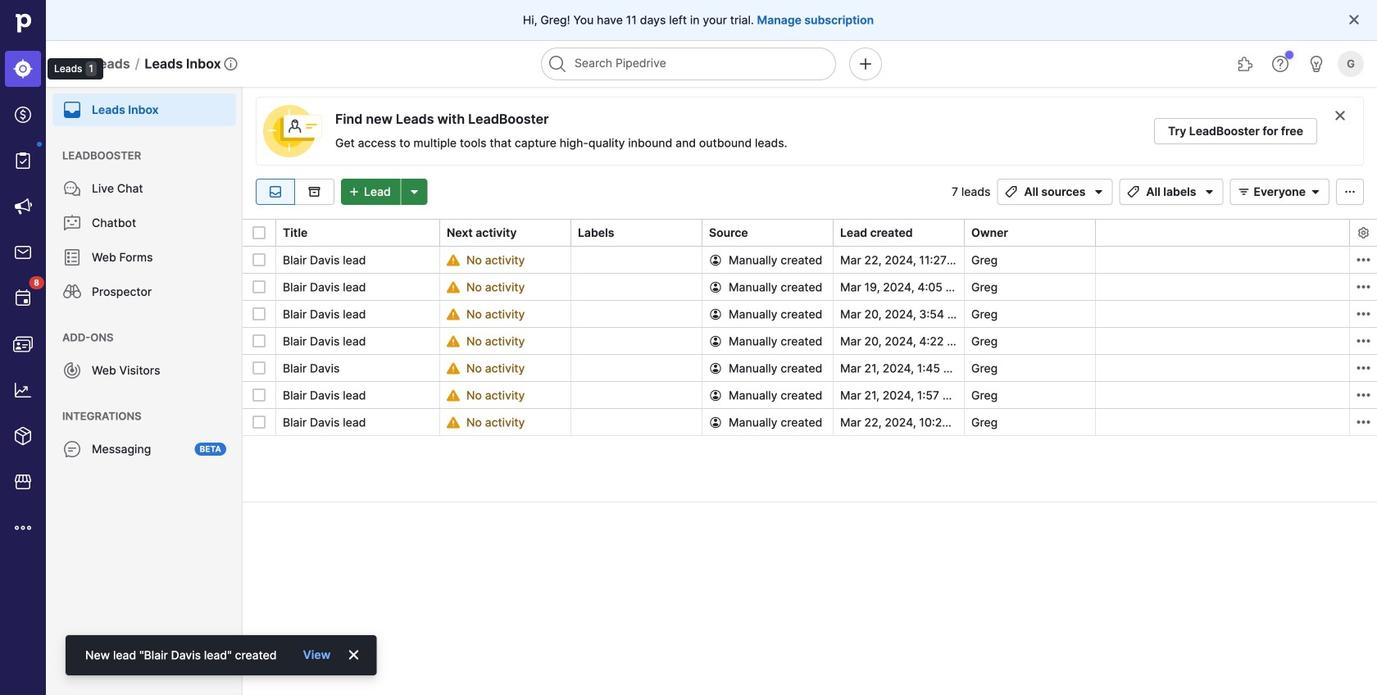 Task type: describe. For each thing, give the bounding box(es) containing it.
quick help image
[[1271, 54, 1290, 74]]

color warning image for fourth row from the bottom
[[447, 335, 460, 348]]

marketplace image
[[13, 472, 33, 492]]

color secondary image for seventh row from the bottom of the page
[[1354, 250, 1374, 270]]

add lead element
[[341, 179, 428, 205]]

color secondary image for sixth row from the top of the page
[[1354, 385, 1374, 405]]

contacts image
[[13, 335, 33, 354]]

color warning image for fifth row from the bottom
[[447, 308, 460, 321]]

products image
[[13, 426, 33, 446]]

archive image
[[305, 185, 324, 198]]

color secondary image for fifth row from the bottom
[[1354, 304, 1374, 324]]

color secondary image for 6th row from the bottom of the page
[[1354, 277, 1374, 297]]

menu toggle image
[[62, 54, 82, 74]]

deals image
[[13, 105, 33, 125]]

quick add image
[[856, 54, 876, 74]]

7 row from the top
[[243, 408, 1377, 436]]



Task type: vqa. For each thing, say whether or not it's contained in the screenshot.
color undefined image
yes



Task type: locate. For each thing, give the bounding box(es) containing it.
color undefined image
[[13, 151, 33, 171], [62, 179, 82, 198], [62, 213, 82, 233], [62, 248, 82, 267], [62, 282, 82, 302], [13, 289, 33, 308], [62, 361, 82, 380], [62, 439, 82, 459]]

color undefined image
[[62, 100, 82, 120]]

more image
[[13, 518, 33, 538]]

1 color warning image from the top
[[447, 254, 460, 267]]

4 row from the top
[[243, 327, 1377, 355]]

color warning image for 6th row from the bottom of the page
[[447, 281, 460, 294]]

color primary image
[[344, 185, 364, 198], [1001, 185, 1021, 198], [1124, 185, 1143, 198], [1234, 185, 1254, 198], [1340, 185, 1360, 198], [253, 253, 266, 266], [253, 307, 266, 321], [709, 335, 722, 348], [253, 389, 266, 402], [709, 389, 722, 402]]

color secondary image
[[1357, 226, 1370, 239], [1354, 250, 1374, 270], [1354, 331, 1374, 351], [1354, 358, 1374, 378], [1354, 385, 1374, 405]]

2 row from the top
[[243, 273, 1377, 301]]

close image
[[347, 649, 360, 662]]

insights image
[[13, 380, 33, 400]]

3 color warning image from the top
[[447, 362, 460, 375]]

campaigns image
[[13, 197, 33, 216]]

info image
[[224, 57, 237, 71]]

color primary image
[[1348, 13, 1361, 26], [1089, 185, 1109, 198], [1200, 185, 1220, 198], [1306, 185, 1326, 198], [253, 226, 266, 239], [709, 254, 722, 267], [253, 280, 266, 294], [709, 281, 722, 294], [709, 308, 722, 321], [253, 335, 266, 348], [253, 362, 266, 375], [709, 362, 722, 375], [253, 416, 266, 429], [709, 416, 722, 429]]

2 vertical spatial color warning image
[[447, 362, 460, 375]]

color warning image for sixth row from the top of the page
[[447, 389, 460, 402]]

0 vertical spatial color warning image
[[447, 254, 460, 267]]

4 color warning image from the top
[[447, 416, 460, 429]]

color secondary image for 7th row from the top
[[1354, 412, 1374, 432]]

color warning image for seventh row from the bottom of the page
[[447, 254, 460, 267]]

row
[[243, 247, 1377, 274], [243, 273, 1377, 301], [243, 300, 1377, 328], [243, 327, 1377, 355], [243, 354, 1377, 382], [243, 381, 1377, 409], [243, 408, 1377, 436]]

color secondary image for fifth row
[[1354, 358, 1374, 378]]

5 row from the top
[[243, 354, 1377, 382]]

menu item
[[0, 46, 46, 92], [46, 87, 243, 126]]

3 color warning image from the top
[[447, 389, 460, 402]]

6 row from the top
[[243, 381, 1377, 409]]

Search Pipedrive field
[[541, 48, 836, 80]]

3 row from the top
[[243, 300, 1377, 328]]

color warning image
[[447, 308, 460, 321], [447, 335, 460, 348], [447, 389, 460, 402], [447, 416, 460, 429]]

color warning image
[[447, 254, 460, 267], [447, 281, 460, 294], [447, 362, 460, 375]]

1 color warning image from the top
[[447, 308, 460, 321]]

add lead options image
[[405, 185, 424, 198]]

grid
[[243, 218, 1377, 695]]

sales inbox image
[[13, 243, 33, 262]]

color warning image for 7th row from the top
[[447, 416, 460, 429]]

1 row from the top
[[243, 247, 1377, 274]]

color warning image for fifth row
[[447, 362, 460, 375]]

color primary image inside "add lead" element
[[344, 185, 364, 198]]

1 vertical spatial color warning image
[[447, 281, 460, 294]]

color secondary image for fourth row from the bottom
[[1354, 331, 1374, 351]]

sales assistant image
[[1307, 54, 1327, 74]]

leads image
[[13, 59, 33, 79]]

color secondary image
[[1334, 109, 1347, 122], [1354, 277, 1374, 297], [1354, 304, 1374, 324], [1354, 412, 1374, 432]]

inbox image
[[266, 185, 285, 198]]

home image
[[11, 11, 35, 35]]

2 color warning image from the top
[[447, 335, 460, 348]]

2 color warning image from the top
[[447, 281, 460, 294]]

menu
[[0, 0, 103, 695], [46, 87, 243, 695]]



